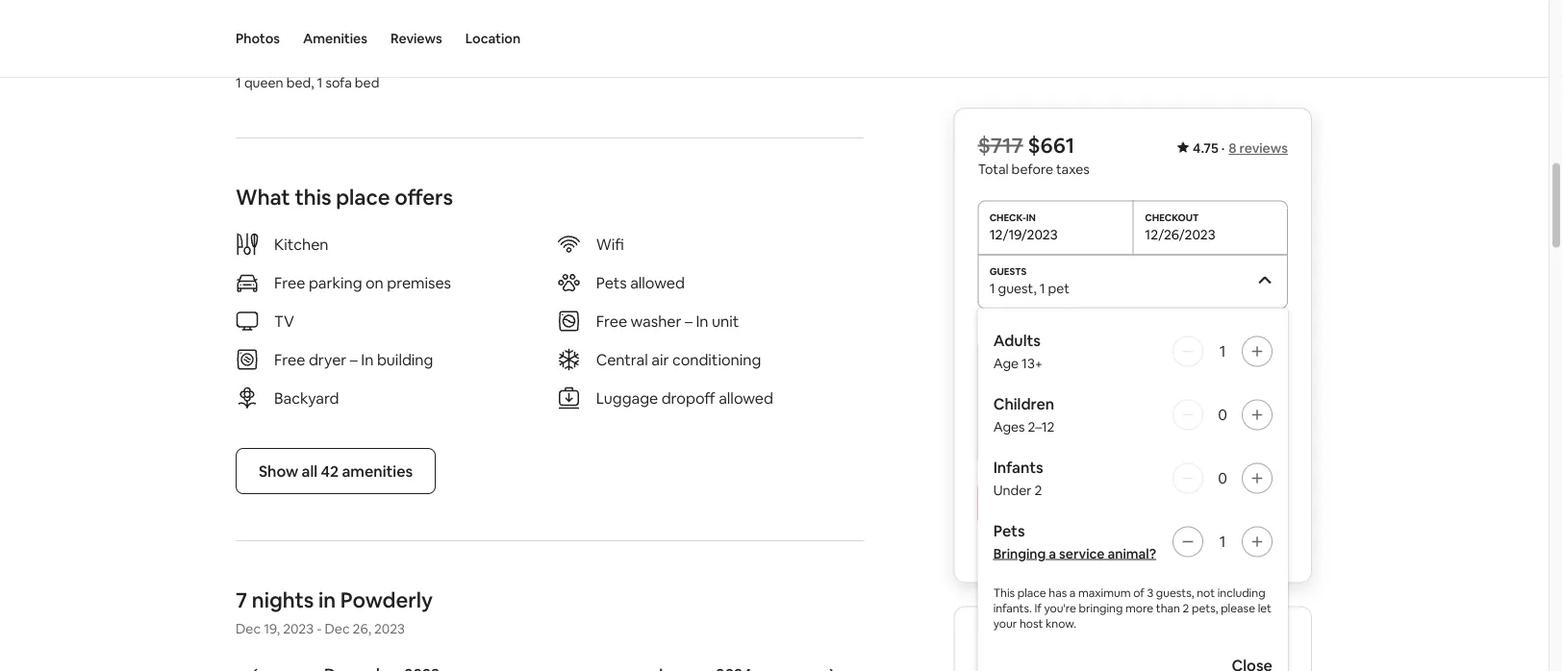 Task type: describe. For each thing, give the bounding box(es) containing it.
luggage
[[596, 389, 658, 409]]

service
[[1060, 545, 1105, 563]]

offers
[[395, 184, 453, 211]]

tv
[[274, 312, 294, 332]]

adults group
[[994, 331, 1273, 372]]

pets for pets allowed
[[596, 274, 627, 293]]

a inside pets bringing a service animal?
[[1049, 545, 1057, 563]]

central air conditioning
[[596, 351, 761, 370]]

pets allowed
[[596, 274, 685, 293]]

reviews
[[1240, 140, 1289, 157]]

refund.
[[1156, 437, 1194, 452]]

refundable
[[1021, 354, 1089, 371]]

1 inside pets group
[[1220, 532, 1226, 552]]

show all 42 amenities
[[259, 462, 413, 482]]

is inside rachel's place on airbnb is usually fully booked.
[[1030, 650, 1040, 669]]

1 guest , 1 pet
[[990, 280, 1070, 297]]

7 nights in powderly dec 19, 2023 - dec 26, 2023
[[236, 587, 433, 639]]

cancel
[[1162, 422, 1199, 437]]

cancellation
[[1017, 422, 1081, 437]]

children group
[[994, 395, 1273, 435]]

pets bringing a service animal?
[[994, 522, 1157, 563]]

2 2023 from the left
[[374, 621, 405, 639]]

19
[[1079, 437, 1090, 452]]

a inside this place has a maximum of 3 guests, not including infants. if you're bringing more than 2 pets, please let your host know.
[[1070, 586, 1076, 601]]

premises
[[387, 274, 451, 293]]

parking
[[309, 274, 362, 293]]

free inside the refundable free cancellation before dec 18. cancel before check-in on dec 19 for a partial refund.
[[991, 422, 1014, 437]]

free for free washer – in unit
[[596, 312, 628, 332]]

non-
[[991, 354, 1021, 371]]

more
[[1126, 601, 1154, 616]]

nights
[[252, 587, 314, 615]]

1 queen bed, 1 sofa bed
[[236, 75, 380, 92]]

guests,
[[1157, 586, 1195, 601]]

0 horizontal spatial is
[[1011, 630, 1022, 650]]

4.75 · 8 reviews
[[1193, 140, 1289, 157]]

please
[[1221, 601, 1256, 616]]

infants under 2
[[994, 458, 1044, 499]]

pet
[[1049, 280, 1070, 297]]

on for airbnb
[[1212, 630, 1230, 650]]

policies
[[1055, 323, 1097, 336]]

bringing a service animal? button
[[994, 545, 1157, 563]]

location
[[466, 30, 521, 47]]

dec up "partial"
[[1122, 422, 1143, 437]]

free for free parking on premises
[[274, 274, 305, 293]]

before for $717
[[1012, 160, 1054, 178]]

a inside the refundable free cancellation before dec 18. cancel before check-in on dec 19 for a partial refund.
[[1111, 437, 1117, 452]]

partial
[[1119, 437, 1153, 452]]

4.75
[[1193, 140, 1219, 157]]

a left rare
[[1026, 630, 1034, 650]]

– for dryer
[[350, 351, 358, 370]]

8 reviews button
[[1229, 140, 1289, 157]]

luggage dropoff allowed
[[596, 389, 774, 409]]

calendar application
[[213, 645, 1511, 672]]

this
[[295, 184, 332, 211]]

powderly
[[341, 587, 433, 615]]

adults
[[994, 331, 1041, 351]]

bedroom image
[[236, 0, 542, 36]]

$661
[[1028, 132, 1075, 159]]

0 for children
[[1219, 405, 1228, 425]]

place for rachel's place on airbnb is usually fully booked.
[[1170, 630, 1209, 650]]

dec right -
[[325, 621, 350, 639]]

backyard
[[274, 389, 339, 409]]

you
[[1055, 542, 1078, 560]]

8
[[1229, 140, 1237, 157]]

animal?
[[1108, 545, 1157, 563]]

your
[[994, 616, 1017, 631]]

13+
[[1022, 355, 1043, 372]]

2 horizontal spatial before
[[1202, 422, 1237, 437]]

in for building
[[361, 351, 374, 370]]

washer
[[631, 312, 682, 332]]

charged
[[1138, 542, 1189, 560]]

you're
[[1045, 601, 1077, 616]]

booked.
[[1127, 650, 1186, 669]]

dec left the 19
[[1055, 437, 1076, 452]]

pets for pets bringing a service animal?
[[994, 522, 1026, 541]]

if
[[1035, 601, 1042, 616]]

1 horizontal spatial allowed
[[719, 389, 774, 409]]

building
[[377, 351, 433, 370]]

find.
[[1070, 630, 1102, 650]]

for
[[1093, 437, 1108, 452]]

conditioning
[[673, 351, 761, 370]]

host
[[1020, 616, 1044, 631]]

usually
[[1044, 650, 1091, 669]]

yet
[[1192, 542, 1212, 560]]

12/19/2023
[[990, 226, 1058, 243]]

18.
[[1146, 422, 1160, 437]]

1 inside adults group
[[1220, 342, 1226, 361]]

place for this place has a maximum of 3 guests, not including infants. if you're bringing more than 2 pets, please let your host know.
[[1018, 586, 1047, 601]]

1 queen bed, 1 sofa bed button
[[236, 0, 542, 92]]

what this place offers
[[236, 184, 453, 211]]

refundable free cancellation before dec 18. cancel before check-in on dec 19 for a partial refund.
[[991, 399, 1237, 452]]

in inside the refundable free cancellation before dec 18. cancel before check-in on dec 19 for a partial refund.
[[1027, 437, 1036, 452]]

total
[[978, 160, 1009, 178]]

photos button
[[236, 0, 280, 77]]

under
[[994, 482, 1032, 499]]

$717
[[978, 132, 1024, 159]]



Task type: vqa. For each thing, say whether or not it's contained in the screenshot.
right 2
yes



Task type: locate. For each thing, give the bounding box(es) containing it.
cancellation
[[978, 323, 1053, 336]]

before
[[1012, 160, 1054, 178], [1083, 422, 1119, 437], [1202, 422, 1237, 437]]

0 horizontal spatial 2
[[1035, 482, 1043, 499]]

wifi
[[596, 235, 624, 255]]

infants group
[[994, 458, 1273, 499]]

0 horizontal spatial 2023
[[283, 621, 314, 639]]

infants.
[[994, 601, 1032, 616]]

2 right under
[[1035, 482, 1043, 499]]

a left service on the right
[[1049, 545, 1057, 563]]

2023 right 26,
[[374, 621, 405, 639]]

None radio
[[1255, 352, 1276, 373]]

show all 42 amenities button
[[236, 449, 436, 495]]

0 horizontal spatial before
[[1012, 160, 1054, 178]]

26,
[[353, 621, 371, 639]]

this for this is a rare find.
[[978, 630, 1008, 650]]

reviews
[[391, 30, 442, 47]]

1 vertical spatial –
[[350, 351, 358, 370]]

2 right "than"
[[1183, 601, 1190, 616]]

place up if
[[1018, 586, 1047, 601]]

a right for
[[1111, 437, 1117, 452]]

fully
[[1095, 650, 1124, 669]]

in down 2–12
[[1027, 437, 1036, 452]]

1 vertical spatial on
[[1039, 437, 1052, 452]]

1 2023 from the left
[[283, 621, 314, 639]]

2 horizontal spatial place
[[1170, 630, 1209, 650]]

in for unit
[[696, 312, 709, 332]]

in left building
[[361, 351, 374, 370]]

1 horizontal spatial place
[[1018, 586, 1047, 601]]

before down $661
[[1012, 160, 1054, 178]]

1 vertical spatial pets
[[994, 522, 1026, 541]]

on inside rachel's place on airbnb is usually fully booked.
[[1212, 630, 1230, 650]]

before for refundable
[[1083, 422, 1119, 437]]

0 vertical spatial in
[[1027, 437, 1036, 452]]

2
[[1035, 482, 1043, 499], [1183, 601, 1190, 616]]

reviews button
[[391, 0, 442, 77]]

you won't be charged yet
[[1055, 542, 1212, 560]]

2 horizontal spatial on
[[1212, 630, 1230, 650]]

unit
[[712, 312, 739, 332]]

age
[[994, 355, 1019, 372]]

– for washer
[[685, 312, 693, 332]]

not
[[1197, 586, 1216, 601]]

2 vertical spatial place
[[1170, 630, 1209, 650]]

2023
[[283, 621, 314, 639], [374, 621, 405, 639]]

free washer – in unit
[[596, 312, 739, 332]]

pets down wifi at left top
[[596, 274, 627, 293]]

1 horizontal spatial pets
[[994, 522, 1026, 541]]

7
[[236, 587, 247, 615]]

bed
[[355, 75, 380, 92]]

taxes
[[1057, 160, 1090, 178]]

1 horizontal spatial –
[[685, 312, 693, 332]]

guest
[[999, 280, 1034, 297]]

refundable
[[991, 399, 1062, 416]]

1 0 from the top
[[1219, 405, 1228, 425]]

2 0 from the top
[[1219, 469, 1228, 488]]

on down pets,
[[1212, 630, 1230, 650]]

0 for infants
[[1219, 469, 1228, 488]]

1 vertical spatial 2
[[1183, 601, 1190, 616]]

location button
[[466, 0, 521, 77]]

0 horizontal spatial allowed
[[631, 274, 685, 293]]

0 vertical spatial allowed
[[631, 274, 685, 293]]

amenities
[[342, 462, 413, 482]]

·
[[1222, 140, 1225, 157]]

1 vertical spatial this
[[978, 630, 1008, 650]]

0 vertical spatial pets
[[596, 274, 627, 293]]

0 vertical spatial place
[[336, 184, 390, 211]]

2 vertical spatial on
[[1212, 630, 1230, 650]]

in
[[1027, 437, 1036, 452], [319, 587, 336, 615]]

won't
[[1081, 542, 1115, 560]]

check-
[[991, 437, 1027, 452]]

this is a rare find.
[[978, 630, 1102, 650]]

infants
[[994, 458, 1044, 478]]

free left dryer
[[274, 351, 305, 370]]

in left unit
[[696, 312, 709, 332]]

0 inside infants group
[[1219, 469, 1228, 488]]

know.
[[1046, 616, 1077, 631]]

1 horizontal spatial in
[[1027, 437, 1036, 452]]

0 horizontal spatial place
[[336, 184, 390, 211]]

central
[[596, 351, 648, 370]]

0 horizontal spatial on
[[366, 274, 384, 293]]

airbnb
[[978, 650, 1026, 669]]

42
[[321, 462, 339, 482]]

this place has a maximum of 3 guests, not including infants. if you're bringing more than 2 pets, please let your host know.
[[994, 586, 1272, 631]]

than
[[1157, 601, 1181, 616]]

bringing
[[1079, 601, 1123, 616]]

kitchen
[[274, 235, 329, 255]]

maximum
[[1079, 586, 1131, 601]]

be
[[1118, 542, 1135, 560]]

0 vertical spatial 0
[[1219, 405, 1228, 425]]

of
[[1134, 586, 1145, 601]]

1 vertical spatial allowed
[[719, 389, 774, 409]]

queen
[[244, 75, 284, 92]]

rare
[[1038, 630, 1067, 650]]

1 vertical spatial in
[[319, 587, 336, 615]]

2 inside this place has a maximum of 3 guests, not including infants. if you're bringing more than 2 pets, please let your host know.
[[1183, 601, 1190, 616]]

– right dryer
[[350, 351, 358, 370]]

place
[[336, 184, 390, 211], [1018, 586, 1047, 601], [1170, 630, 1209, 650]]

this inside this place has a maximum of 3 guests, not including infants. if you're bringing more than 2 pets, please let your host know.
[[994, 586, 1015, 601]]

allowed down conditioning
[[719, 389, 774, 409]]

0 vertical spatial on
[[366, 274, 384, 293]]

is
[[1011, 630, 1022, 650], [1030, 650, 1040, 669]]

free up tv
[[274, 274, 305, 293]]

2 inside infants under 2
[[1035, 482, 1043, 499]]

place right this
[[336, 184, 390, 211]]

12/26/2023
[[1146, 226, 1216, 243]]

place inside rachel's place on airbnb is usually fully booked.
[[1170, 630, 1209, 650]]

free up check-
[[991, 422, 1014, 437]]

place down pets,
[[1170, 630, 1209, 650]]

1 horizontal spatial in
[[696, 312, 709, 332]]

2–12
[[1028, 418, 1055, 435]]

free
[[274, 274, 305, 293], [596, 312, 628, 332], [274, 351, 305, 370], [991, 422, 1014, 437]]

$717 $661 total before taxes
[[978, 132, 1090, 178]]

pets up bringing
[[994, 522, 1026, 541]]

is down 'infants.'
[[1011, 630, 1022, 650]]

1 horizontal spatial on
[[1039, 437, 1052, 452]]

– right washer in the left of the page
[[685, 312, 693, 332]]

children
[[994, 395, 1055, 414]]

allowed up washer in the left of the page
[[631, 274, 685, 293]]

before right cancel
[[1202, 422, 1237, 437]]

1 vertical spatial 0
[[1219, 469, 1228, 488]]

air
[[652, 351, 669, 370]]

in inside 7 nights in powderly dec 19, 2023 - dec 26, 2023
[[319, 587, 336, 615]]

a right has
[[1070, 586, 1076, 601]]

sofa
[[326, 75, 352, 92]]

non-refundable
[[991, 354, 1089, 371]]

pets,
[[1192, 601, 1219, 616]]

0 vertical spatial this
[[994, 586, 1015, 601]]

adults age 13+
[[994, 331, 1043, 372]]

None radio
[[1255, 397, 1276, 418]]

0 horizontal spatial in
[[319, 587, 336, 615]]

1 vertical spatial in
[[361, 351, 374, 370]]

0 horizontal spatial pets
[[596, 274, 627, 293]]

–
[[685, 312, 693, 332], [350, 351, 358, 370]]

19,
[[264, 621, 280, 639]]

before up for
[[1083, 422, 1119, 437]]

1 horizontal spatial 2
[[1183, 601, 1190, 616]]

free for free dryer – in building
[[274, 351, 305, 370]]

1 vertical spatial place
[[1018, 586, 1047, 601]]

0 vertical spatial 2
[[1035, 482, 1043, 499]]

bed,
[[286, 75, 314, 92]]

on right parking
[[366, 274, 384, 293]]

0 inside children group
[[1219, 405, 1228, 425]]

1 horizontal spatial 2023
[[374, 621, 405, 639]]

amenities button
[[303, 0, 368, 77]]

on down "cancellation"
[[1039, 437, 1052, 452]]

this for this place has a maximum of 3 guests, not including infants. if you're bringing more than 2 pets, please let your host know.
[[994, 586, 1015, 601]]

in up -
[[319, 587, 336, 615]]

has
[[1049, 586, 1068, 601]]

2023 left -
[[283, 621, 314, 639]]

is left usually
[[1030, 650, 1040, 669]]

show
[[259, 462, 299, 482]]

this up 'infants.'
[[994, 586, 1015, 601]]

place inside this place has a maximum of 3 guests, not including infants. if you're bringing more than 2 pets, please let your host know.
[[1018, 586, 1047, 601]]

cancellation policies
[[978, 323, 1097, 336]]

1 horizontal spatial is
[[1030, 650, 1040, 669]]

before inside "$717 $661 total before taxes"
[[1012, 160, 1054, 178]]

free dryer – in building
[[274, 351, 433, 370]]

on for premises
[[366, 274, 384, 293]]

dec left 19,
[[236, 621, 261, 639]]

children ages 2–12
[[994, 395, 1055, 435]]

free up central
[[596, 312, 628, 332]]

free parking on premises
[[274, 274, 451, 293]]

this down 'infants.'
[[978, 630, 1008, 650]]

0 vertical spatial –
[[685, 312, 693, 332]]

allowed
[[631, 274, 685, 293], [719, 389, 774, 409]]

0 vertical spatial in
[[696, 312, 709, 332]]

0 horizontal spatial in
[[361, 351, 374, 370]]

including
[[1218, 586, 1266, 601]]

pets inside pets bringing a service animal?
[[994, 522, 1026, 541]]

pets group
[[994, 522, 1273, 563]]

on inside the refundable free cancellation before dec 18. cancel before check-in on dec 19 for a partial refund.
[[1039, 437, 1052, 452]]

on
[[366, 274, 384, 293], [1039, 437, 1052, 452], [1212, 630, 1230, 650]]

0 horizontal spatial –
[[350, 351, 358, 370]]

this
[[994, 586, 1015, 601], [978, 630, 1008, 650]]

-
[[317, 621, 322, 639]]

1 horizontal spatial before
[[1083, 422, 1119, 437]]



